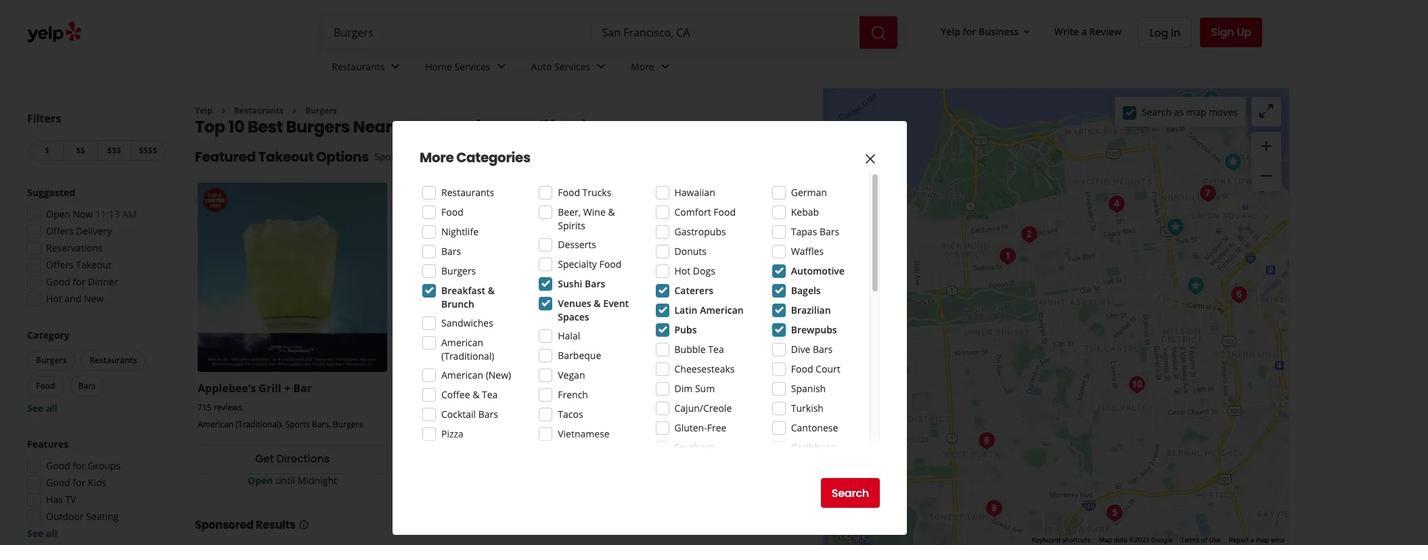 Task type: locate. For each thing, give the bounding box(es) containing it.
tea up "cheesesteaks"
[[709, 343, 724, 356]]

0 vertical spatial takeout
[[258, 148, 314, 167]]

1 services from the left
[[455, 60, 491, 73]]

open down get
[[248, 474, 273, 487]]

all down food button
[[46, 402, 57, 415]]

1 horizontal spatial takeout
[[258, 148, 314, 167]]

map right as
[[1187, 105, 1207, 118]]

2 24 chevron down v2 image from the left
[[493, 59, 510, 75]]

24 chevron down v2 image inside more link
[[657, 59, 674, 75]]

reviews) for bun appétit
[[503, 402, 540, 415]]

results
[[256, 518, 296, 533]]

0 horizontal spatial now
[[73, 208, 93, 221]]

burgers right bars,
[[333, 419, 363, 431]]

bars right tapas on the top
[[820, 225, 840, 238]]

open now 11:13 am
[[46, 208, 137, 221]]

moves
[[1209, 105, 1238, 118]]

24 chevron down v2 image
[[593, 59, 609, 75]]

zoom in image
[[1259, 138, 1275, 154]]

offers down reservations on the top of the page
[[46, 259, 74, 272]]

2 reviews) from the left
[[709, 402, 745, 415]]

2 see all button from the top
[[27, 527, 57, 540]]

map for moves
[[1187, 105, 1207, 118]]

bubble tea
[[675, 343, 724, 356]]

tapas
[[791, 225, 818, 238]]

0 vertical spatial sponsored
[[374, 151, 423, 163]]

2 services from the left
[[555, 60, 590, 73]]

24 chevron down v2 image inside restaurants link
[[387, 59, 404, 75]]

services left 24 chevron down v2 icon
[[555, 60, 590, 73]]

caribbean
[[791, 441, 837, 454]]

bars button
[[69, 376, 105, 397]]

bars for dive bars
[[813, 343, 833, 356]]

see for category
[[27, 402, 44, 415]]

0 horizontal spatial open
[[46, 208, 70, 221]]

0 vertical spatial search
[[1142, 105, 1172, 118]]

tea up (2
[[482, 389, 498, 402]]

native burger image
[[1016, 221, 1043, 248]]

takeout inside group
[[76, 259, 112, 272]]

(55
[[693, 402, 706, 415]]

1 vertical spatial hot
[[46, 293, 62, 305]]

search down stations
[[832, 486, 869, 501]]

0 horizontal spatial sponsored
[[195, 518, 254, 533]]

breakfast & brunch
[[441, 284, 495, 311]]

nightlife
[[441, 225, 479, 238]]

1 vertical spatial takeout
[[76, 259, 112, 272]]

zoom out image
[[1259, 168, 1275, 184]]

open for open until midnight
[[248, 474, 273, 487]]

1 vertical spatial see all button
[[27, 527, 57, 540]]

reviews) right (2
[[503, 402, 540, 415]]

search inside button
[[832, 486, 869, 501]]

log in link
[[1139, 18, 1193, 47]]

services right 'home'
[[455, 60, 491, 73]]

2 see from the top
[[27, 527, 44, 540]]

2 see all from the top
[[27, 527, 57, 540]]

1 see all from the top
[[27, 402, 57, 415]]

takeout
[[258, 148, 314, 167], [76, 259, 112, 272]]

auto
[[531, 60, 552, 73]]

sushi bars
[[558, 278, 606, 290]]

american down 715
[[198, 419, 234, 431]]

search for search as map moves
[[1142, 105, 1172, 118]]

restaurants link left 16 chevron right v2 icon
[[234, 105, 284, 116]]

search left as
[[1142, 105, 1172, 118]]

now inside group
[[73, 208, 93, 221]]

24 chevron down v2 image left 'home'
[[387, 59, 404, 75]]

see for features
[[27, 527, 44, 540]]

0 horizontal spatial takeout
[[76, 259, 112, 272]]

bars down the restaurants button
[[78, 381, 96, 392]]

1 vertical spatial open
[[248, 474, 273, 487]]

0 vertical spatial see
[[27, 402, 44, 415]]

1 horizontal spatial hot
[[675, 265, 691, 278]]

bars down specialty food
[[585, 278, 606, 290]]

0 vertical spatial restaurants link
[[321, 49, 415, 88]]

restaurants inside the restaurants button
[[90, 355, 137, 366]]

yelp left business
[[941, 25, 961, 38]]

0 horizontal spatial a
[[1082, 25, 1087, 38]]

1 horizontal spatial 24 chevron down v2 image
[[493, 59, 510, 75]]

more link
[[620, 49, 684, 88]]

open until midnight
[[248, 474, 337, 487]]

0 vertical spatial yelp
[[941, 25, 961, 38]]

new
[[84, 293, 104, 305]]

taco bell image
[[1162, 214, 1189, 241]]

good up has tv
[[46, 477, 70, 490]]

0 vertical spatial open
[[46, 208, 70, 221]]

see all button down outdoor
[[27, 527, 57, 540]]

food inside button
[[36, 381, 55, 392]]

map region
[[779, 40, 1299, 546]]

restaurants link
[[321, 49, 415, 88], [234, 105, 284, 116]]

brazilian
[[791, 304, 831, 317]]

see all button down food button
[[27, 402, 57, 415]]

0 vertical spatial hot
[[675, 265, 691, 278]]

2 vertical spatial good
[[46, 477, 70, 490]]

american up (traditional)
[[441, 337, 484, 349]]

sponsored for sponsored
[[374, 151, 423, 163]]

& left "event"
[[594, 297, 601, 310]]

trucks
[[583, 186, 612, 199]]

0 vertical spatial now
[[73, 208, 93, 221]]

map for error
[[1257, 537, 1270, 544]]

hot down donuts at the left top of the page
[[675, 265, 691, 278]]

0 vertical spatial see all button
[[27, 402, 57, 415]]

2 horizontal spatial 24 chevron down v2 image
[[657, 59, 674, 75]]

4.4 star rating image
[[598, 403, 671, 417]]

keyboard shortcuts button
[[1033, 536, 1091, 546]]

4.5 (2 reviews)
[[477, 402, 540, 415]]

more down san
[[420, 148, 454, 167]]

stations
[[811, 461, 846, 474]]

food up nightlife
[[441, 206, 464, 219]]

restaurants up "bars" button
[[90, 355, 137, 366]]

bars for sushi bars
[[585, 278, 606, 290]]

©2023
[[1130, 537, 1150, 544]]

brunch
[[441, 298, 475, 311]]

see all down outdoor
[[27, 527, 57, 540]]

bars down coffee & tea at the left bottom
[[479, 408, 498, 421]]

takeout for offers
[[76, 259, 112, 272]]

+
[[284, 381, 291, 396]]

bars up court
[[813, 343, 833, 356]]

0 horizontal spatial 24 chevron down v2 image
[[387, 59, 404, 75]]

burgers inside button
[[36, 355, 67, 366]]

see all button for features
[[27, 527, 57, 540]]

takeout up dinner
[[76, 259, 112, 272]]

american down (traditional)
[[441, 369, 484, 382]]

restaurants up burgers link
[[332, 60, 385, 73]]

cantonese
[[791, 422, 839, 435]]

terms of use link
[[1181, 537, 1221, 544]]

24 chevron down v2 image inside the home services link
[[493, 59, 510, 75]]

google
[[1152, 537, 1173, 544]]

$$ button
[[63, 140, 97, 161]]

open
[[46, 208, 70, 221], [248, 474, 273, 487]]

group
[[1252, 132, 1282, 192], [23, 186, 168, 310], [24, 329, 168, 416], [23, 438, 168, 541]]

1 see all button from the top
[[27, 402, 57, 415]]

hot for hot and new
[[46, 293, 62, 305]]

1 reviews) from the left
[[503, 402, 540, 415]]

reviews) for columbus burgers
[[709, 402, 745, 415]]

hot and new
[[46, 293, 104, 305]]

24 chevron down v2 image left auto
[[493, 59, 510, 75]]

0 vertical spatial see all
[[27, 402, 57, 415]]

reviews) up free
[[709, 402, 745, 415]]

24 chevron down v2 image right 24 chevron down v2 icon
[[657, 59, 674, 75]]

offers up reservations on the top of the page
[[46, 225, 74, 238]]

0 vertical spatial a
[[1082, 25, 1087, 38]]

log
[[1150, 25, 1169, 40]]

& inside the beer, wine & spirits
[[608, 206, 615, 219]]

good for good for dinner
[[46, 276, 70, 288]]

1 vertical spatial sponsored
[[195, 518, 254, 533]]

sponsored down top 10 best burgers near san francisco, california
[[374, 151, 423, 163]]

search button
[[821, 479, 880, 509]]

restaurants inside restaurants link
[[332, 60, 385, 73]]

bun appétit
[[398, 381, 463, 396]]

1 horizontal spatial a
[[1251, 537, 1255, 544]]

more categories dialog
[[0, 0, 1429, 546]]

more inside dialog
[[420, 148, 454, 167]]

0 vertical spatial map
[[1187, 105, 1207, 118]]

a right "write"
[[1082, 25, 1087, 38]]

1 horizontal spatial now
[[698, 452, 721, 467]]

1 horizontal spatial sponsored
[[374, 151, 423, 163]]

google image
[[827, 528, 871, 546]]

for down good for groups
[[73, 477, 85, 490]]

1 offers from the top
[[46, 225, 74, 238]]

columbus burgers link
[[598, 381, 697, 396]]

2 all from the top
[[46, 527, 57, 540]]

good up and
[[46, 276, 70, 288]]

hidden spot exl image
[[1101, 500, 1128, 527]]

0 vertical spatial all
[[46, 402, 57, 415]]

yelp inside button
[[941, 25, 961, 38]]

burgers down cocktail bars
[[463, 422, 493, 434]]

1 vertical spatial all
[[46, 527, 57, 540]]

3 24 chevron down v2 image from the left
[[657, 59, 674, 75]]

hot inside 'more categories' dialog
[[675, 265, 691, 278]]

$ button
[[30, 140, 63, 161]]

& right the wine
[[608, 206, 615, 219]]

burgers link
[[305, 105, 337, 116]]

burgers down the category
[[36, 355, 67, 366]]

comfort food
[[675, 206, 736, 219]]

1 vertical spatial search
[[832, 486, 869, 501]]

burgers inside 'more categories' dialog
[[441, 265, 476, 278]]

for for business
[[963, 25, 977, 38]]

now right order at the left bottom
[[698, 452, 721, 467]]

for up good for kids
[[73, 460, 85, 473]]

0 horizontal spatial services
[[455, 60, 491, 73]]

a right report at the bottom right of the page
[[1251, 537, 1255, 544]]

$
[[45, 145, 49, 156]]

business categories element
[[321, 49, 1263, 88]]

1 vertical spatial a
[[1251, 537, 1255, 544]]

0 horizontal spatial yelp
[[195, 105, 213, 116]]

good for good for groups
[[46, 460, 70, 473]]

good for kids
[[46, 477, 106, 490]]

report
[[1229, 537, 1249, 544]]

for for kids
[[73, 477, 85, 490]]

1 vertical spatial see
[[27, 527, 44, 540]]

0 horizontal spatial restaurants link
[[234, 105, 284, 116]]

& for coffee & tea
[[473, 389, 480, 402]]

24 chevron down v2 image for home services
[[493, 59, 510, 75]]

food
[[558, 186, 580, 199], [441, 206, 464, 219], [714, 206, 736, 219], [600, 258, 622, 271], [791, 363, 814, 376], [36, 381, 55, 392]]

None search field
[[323, 16, 901, 49]]

food down burgers button
[[36, 381, 55, 392]]

2 good from the top
[[46, 460, 70, 473]]

0 horizontal spatial more
[[420, 148, 454, 167]]

0 horizontal spatial reviews)
[[503, 402, 540, 415]]

1 vertical spatial tea
[[482, 389, 498, 402]]

write a review
[[1055, 25, 1122, 38]]

more right 24 chevron down v2 icon
[[631, 60, 655, 73]]

desserts
[[558, 238, 596, 251]]

now up offers delivery
[[73, 208, 93, 221]]

columbus
[[598, 381, 652, 396]]

1 vertical spatial yelp
[[195, 105, 213, 116]]

all down outdoor
[[46, 527, 57, 540]]

sponsored left results
[[195, 518, 254, 533]]

2 offers from the top
[[46, 259, 74, 272]]

3 good from the top
[[46, 477, 70, 490]]

columbus burgers image
[[1220, 149, 1247, 176]]

report a map error link
[[1229, 537, 1286, 544]]

outdoor
[[46, 511, 84, 523]]

& up 4.5
[[473, 389, 480, 402]]

1 24 chevron down v2 image from the left
[[387, 59, 404, 75]]

good for good for kids
[[46, 477, 70, 490]]

(new)
[[486, 369, 511, 382]]

& inside venues & event spaces
[[594, 297, 601, 310]]

tapas bars
[[791, 225, 840, 238]]

0 vertical spatial good
[[46, 276, 70, 288]]

0 horizontal spatial search
[[832, 486, 869, 501]]

calibur image
[[973, 428, 1000, 455]]

burgers up "options" in the top left of the page
[[286, 116, 350, 138]]

all for features
[[46, 527, 57, 540]]

0 vertical spatial more
[[631, 60, 655, 73]]

1 horizontal spatial tea
[[709, 343, 724, 356]]

get
[[255, 452, 274, 467]]

for down offers takeout
[[73, 276, 85, 288]]

1 horizontal spatial search
[[1142, 105, 1172, 118]]

hot left and
[[46, 293, 62, 305]]

see all down food button
[[27, 402, 57, 415]]

1 good from the top
[[46, 276, 70, 288]]

open down suggested
[[46, 208, 70, 221]]

food up 'gastropubs'
[[714, 206, 736, 219]]

& inside breakfast & brunch
[[488, 284, 495, 297]]

1 vertical spatial good
[[46, 460, 70, 473]]

error
[[1272, 537, 1286, 544]]

expand map image
[[1259, 103, 1275, 119]]

0 horizontal spatial hot
[[46, 293, 62, 305]]

suggested
[[27, 186, 75, 199]]

appétit
[[422, 381, 463, 396]]

top 10 best burgers near san francisco, california
[[195, 116, 597, 138]]

more for more categories
[[420, 148, 454, 167]]

food right specialty
[[600, 258, 622, 271]]

for
[[963, 25, 977, 38], [73, 276, 85, 288], [73, 460, 85, 473], [73, 477, 85, 490]]

american
[[700, 304, 744, 317], [441, 337, 484, 349], [441, 369, 484, 382], [198, 419, 234, 431]]

1 vertical spatial map
[[1257, 537, 1270, 544]]

0 horizontal spatial map
[[1187, 105, 1207, 118]]

columbus burgers
[[598, 381, 697, 396]]

1 vertical spatial offers
[[46, 259, 74, 272]]

for inside "yelp for business" button
[[963, 25, 977, 38]]

best
[[248, 116, 283, 138]]

24 chevron down v2 image
[[387, 59, 404, 75], [493, 59, 510, 75], [657, 59, 674, 75]]

yelp
[[941, 25, 961, 38], [195, 105, 213, 116]]

reviews)
[[503, 402, 540, 415], [709, 402, 745, 415]]

sum
[[695, 383, 715, 395]]

beer,
[[558, 206, 581, 219]]

restaurants link up near
[[321, 49, 415, 88]]

features
[[27, 438, 69, 451]]

american (new)
[[441, 369, 511, 382]]

gas stations
[[791, 461, 846, 474]]

1 horizontal spatial yelp
[[941, 25, 961, 38]]

cocktail bars
[[441, 408, 498, 421]]

1 horizontal spatial more
[[631, 60, 655, 73]]

restaurants down more categories
[[441, 186, 494, 199]]

1 vertical spatial more
[[420, 148, 454, 167]]

the butcher shop by niku steakhouse image
[[1226, 281, 1253, 308]]

specialty food
[[558, 258, 622, 271]]

now inside "link"
[[698, 452, 721, 467]]

burgers up breakfast
[[441, 265, 476, 278]]

coffee
[[441, 389, 470, 402]]

1 vertical spatial see all
[[27, 527, 57, 540]]

bun appétit link
[[398, 381, 463, 396]]

dogs
[[693, 265, 716, 278]]

map left error
[[1257, 537, 1270, 544]]

tacos
[[558, 408, 583, 421]]

1 vertical spatial now
[[698, 452, 721, 467]]

for left business
[[963, 25, 977, 38]]

see all for category
[[27, 402, 57, 415]]

more categories
[[420, 148, 531, 167]]

bubble
[[675, 343, 706, 356]]

takeout down best
[[258, 148, 314, 167]]

american inside applebee's grill + bar 715 reviews american (traditional), sports bars, burgers
[[198, 419, 234, 431]]

1 horizontal spatial map
[[1257, 537, 1270, 544]]

see all
[[27, 402, 57, 415], [27, 527, 57, 540]]

more inside business categories element
[[631, 60, 655, 73]]

burgers down 4.4 star rating image
[[598, 422, 628, 434]]

16 info v2 image
[[426, 152, 437, 163]]

1 horizontal spatial reviews)
[[709, 402, 745, 415]]

write
[[1055, 25, 1079, 38]]

good down features
[[46, 460, 70, 473]]

715
[[198, 402, 212, 414]]

categories
[[457, 148, 531, 167]]

more
[[631, 60, 655, 73], [420, 148, 454, 167]]

1 see from the top
[[27, 402, 44, 415]]

yelp left 16 chevron right v2 image
[[195, 105, 213, 116]]

1 horizontal spatial open
[[248, 474, 273, 487]]

1 horizontal spatial services
[[555, 60, 590, 73]]

sponsored for sponsored results
[[195, 518, 254, 533]]

1 all from the top
[[46, 402, 57, 415]]

& right breakfast
[[488, 284, 495, 297]]

bar
[[293, 381, 312, 396]]

0 vertical spatial offers
[[46, 225, 74, 238]]



Task type: vqa. For each thing, say whether or not it's contained in the screenshot.
American (Traditional)
yes



Task type: describe. For each thing, give the bounding box(es) containing it.
close image
[[863, 151, 879, 167]]

4.5 star rating image
[[398, 403, 471, 417]]

applebee's grill + bar link
[[198, 381, 312, 396]]

16 chevron right v2 image
[[218, 106, 229, 116]]

directions
[[277, 452, 330, 467]]

services for home services
[[455, 60, 491, 73]]

dive
[[791, 343, 811, 356]]

california
[[517, 116, 597, 138]]

see all button for category
[[27, 402, 57, 415]]

hot for hot dogs
[[675, 265, 691, 278]]

specialty
[[558, 258, 597, 271]]

food down dive
[[791, 363, 814, 376]]

waffles
[[791, 245, 824, 258]]

groups
[[88, 460, 121, 473]]

a for write
[[1082, 25, 1087, 38]]

yelp for business
[[941, 25, 1019, 38]]

pizza
[[441, 428, 464, 441]]

burgers up 4.4
[[655, 381, 697, 396]]

dive bars
[[791, 343, 833, 356]]

food button
[[27, 376, 64, 397]]

for for dinner
[[73, 276, 85, 288]]

jasmin's image
[[1195, 180, 1222, 207]]

for for groups
[[73, 460, 85, 473]]

burgers inside applebee's grill + bar 715 reviews american (traditional), sports bars, burgers
[[333, 419, 363, 431]]

hard rock cafe image
[[1198, 86, 1225, 113]]

keyboard shortcuts
[[1033, 537, 1091, 544]]

yelp link
[[195, 105, 213, 116]]

(traditional),
[[236, 419, 283, 431]]

food,
[[416, 422, 437, 434]]

& for venues & event spaces
[[594, 297, 601, 310]]

now for open
[[73, 208, 93, 221]]

reservations
[[46, 242, 103, 255]]

court
[[816, 363, 841, 376]]

yelp for business button
[[936, 19, 1038, 44]]

search for search
[[832, 486, 869, 501]]

map data ©2023 google
[[1099, 537, 1173, 544]]

cocktail
[[441, 408, 476, 421]]

francisco,
[[430, 116, 513, 138]]

16 chevron down v2 image
[[1022, 26, 1033, 37]]

wow!! burgers & grill image
[[981, 495, 1008, 522]]

gastropubs
[[675, 225, 726, 238]]

all for category
[[46, 402, 57, 415]]

gluten-free
[[675, 422, 727, 435]]

german
[[791, 186, 827, 199]]

american (traditional)
[[441, 337, 495, 363]]

uncle boy's image
[[994, 243, 1021, 270]]

kebab
[[791, 206, 819, 219]]

maillards smash burgers image
[[860, 367, 887, 394]]

in
[[1171, 25, 1181, 40]]

dim
[[675, 383, 693, 395]]

hot dogs
[[675, 265, 716, 278]]

has
[[46, 494, 63, 506]]

cheesesteaks
[[675, 363, 735, 376]]

yelp for yelp link
[[195, 105, 213, 116]]

until
[[276, 474, 295, 487]]

sign
[[1212, 24, 1235, 40]]

log in
[[1150, 25, 1181, 40]]

now for order
[[698, 452, 721, 467]]

restaurants left 16 chevron right v2 icon
[[234, 105, 284, 116]]

16 chevron right v2 image
[[289, 106, 300, 116]]

10
[[228, 116, 245, 138]]

brewpubs
[[791, 324, 837, 337]]

food up the beer,
[[558, 186, 580, 199]]

french
[[558, 389, 588, 402]]

& for breakfast & brunch
[[488, 284, 495, 297]]

1 horizontal spatial restaurants link
[[321, 49, 415, 88]]

midnight
[[298, 474, 337, 487]]

4.5
[[477, 402, 490, 415]]

restaurants inside 'more categories' dialog
[[441, 186, 494, 199]]

seating
[[86, 511, 119, 523]]

american down caterers
[[700, 304, 744, 317]]

american inside american (traditional)
[[441, 337, 484, 349]]

get directions link
[[198, 445, 387, 474]]

dim sum
[[675, 383, 715, 395]]

keyboard
[[1033, 537, 1061, 544]]

$$$$ button
[[131, 140, 165, 161]]

beer, wine & spirits
[[558, 206, 615, 232]]

san
[[395, 116, 427, 138]]

a for report
[[1251, 537, 1255, 544]]

burgers right 16 chevron right v2 icon
[[305, 105, 337, 116]]

southern
[[675, 441, 716, 454]]

map
[[1099, 537, 1113, 544]]

bars for tapas bars
[[820, 225, 840, 238]]

dinner
[[88, 276, 118, 288]]

wine
[[584, 206, 606, 219]]

turkish
[[791, 402, 824, 415]]

as
[[1175, 105, 1185, 118]]

latin american
[[675, 304, 744, 317]]

offers for offers takeout
[[46, 259, 74, 272]]

4.4 (55 reviews)
[[677, 402, 745, 415]]

home
[[425, 60, 452, 73]]

order
[[665, 452, 695, 467]]

offers for offers delivery
[[46, 225, 74, 238]]

bars,
[[312, 419, 331, 431]]

0 horizontal spatial tea
[[482, 389, 498, 402]]

event
[[604, 297, 629, 310]]

search image
[[871, 25, 887, 41]]

outdoor seating
[[46, 511, 119, 523]]

$$
[[76, 145, 85, 156]]

top
[[195, 116, 225, 138]]

tv
[[65, 494, 76, 506]]

vietnamese
[[558, 428, 610, 441]]

up
[[1237, 24, 1252, 40]]

fast
[[398, 422, 413, 434]]

coffee & tea
[[441, 389, 498, 402]]

16 info v2 image
[[298, 520, 309, 531]]

$$$
[[107, 145, 121, 156]]

spaces
[[558, 311, 590, 324]]

burgers button
[[27, 351, 75, 371]]

hi-way burger & fry image
[[1124, 371, 1151, 398]]

takeout for featured
[[258, 148, 314, 167]]

venues
[[558, 297, 592, 310]]

see all for features
[[27, 527, 57, 540]]

delivery
[[76, 225, 112, 238]]

good for groups
[[46, 460, 121, 473]]

fast food, salad, burgers
[[398, 422, 493, 434]]

bun appétit image
[[1183, 273, 1210, 300]]

has tv
[[46, 494, 76, 506]]

applebee's grill + bar image
[[1174, 88, 1202, 115]]

open for open now 11:13 am
[[46, 208, 70, 221]]

4.4
[[677, 402, 690, 415]]

group containing suggested
[[23, 186, 168, 310]]

caterers
[[675, 284, 714, 297]]

24 chevron down v2 image for restaurants
[[387, 59, 404, 75]]

near
[[353, 116, 392, 138]]

1 vertical spatial restaurants link
[[234, 105, 284, 116]]

bars down nightlife
[[441, 245, 461, 258]]

applebee's
[[198, 381, 256, 396]]

yelp for yelp for business
[[941, 25, 961, 38]]

more for more
[[631, 60, 655, 73]]

group containing features
[[23, 438, 168, 541]]

services for auto services
[[555, 60, 590, 73]]

group containing category
[[24, 329, 168, 416]]

free
[[707, 422, 727, 435]]

24 chevron down v2 image for more
[[657, 59, 674, 75]]

roam artisan burgers image
[[1103, 191, 1130, 218]]

0 vertical spatial tea
[[709, 343, 724, 356]]

reviews
[[214, 402, 243, 414]]

bars inside button
[[78, 381, 96, 392]]

grill
[[259, 381, 282, 396]]

bars for cocktail bars
[[479, 408, 498, 421]]



